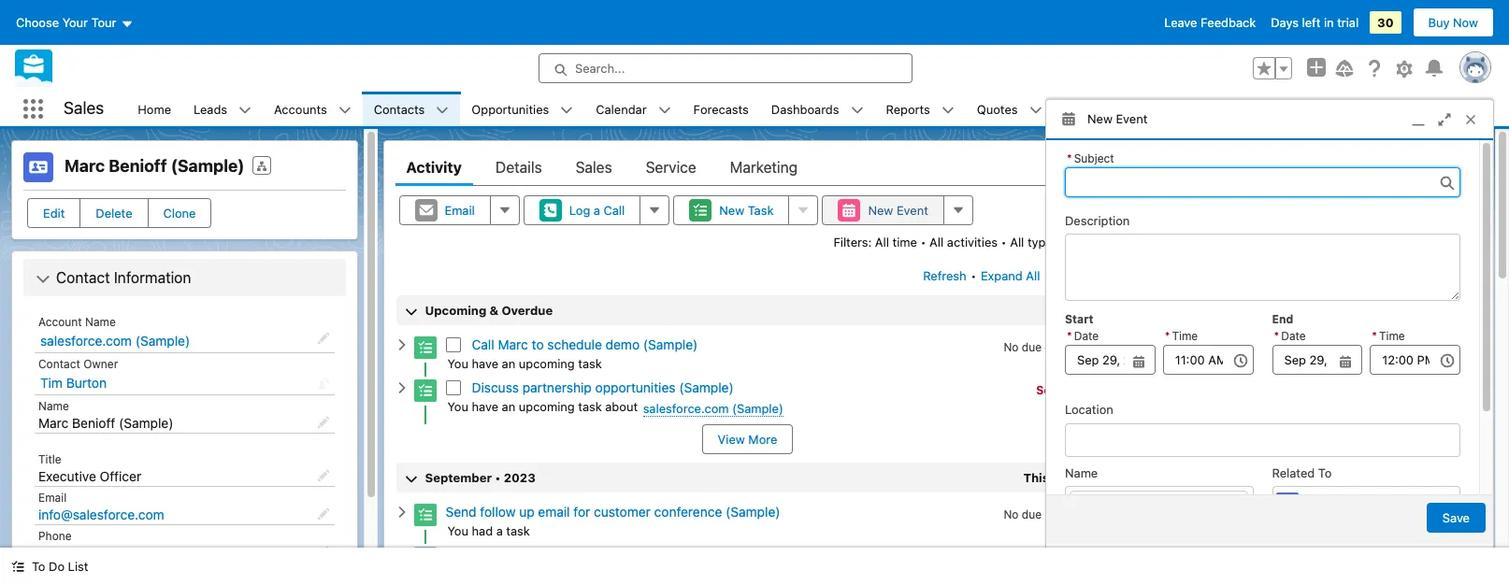 Task type: describe. For each thing, give the bounding box(es) containing it.
1 vertical spatial marc
[[498, 337, 528, 353]]

closed won amount:
[[1150, 460, 1309, 490]]

240
[[1250, 376, 1273, 391]]

30
[[1378, 15, 1394, 30]]

leads list item
[[182, 92, 263, 126]]

you have an upcoming task about salesforce.com (sample)
[[448, 399, 784, 416]]

edit title image
[[317, 470, 330, 483]]

reports link
[[875, 92, 942, 126]]

leave feedback link
[[1165, 15, 1256, 30]]

time for end
[[1380, 329, 1405, 343]]

call marc to schedule demo (sample)
[[472, 337, 698, 353]]

up
[[519, 504, 535, 520]]

you had a task
[[448, 524, 530, 539]]

* down end
[[1274, 329, 1280, 343]]

* time for start
[[1165, 329, 1198, 343]]

6389
[[115, 545, 148, 561]]

leave feedback
[[1165, 15, 1256, 30]]

new for new event button
[[868, 203, 894, 218]]

edit phone image
[[317, 546, 330, 559]]

buy now button
[[1413, 7, 1495, 37]]

campaign history (2)
[[1172, 229, 1293, 244]]

details
[[496, 159, 542, 176]]

0 vertical spatial view
[[1055, 268, 1082, 283]]

2 vertical spatial task
[[506, 524, 530, 539]]

- for 350
[[1241, 443, 1247, 458]]

salesforce.com for salesforce.com - 350 widgets (sample)
[[1152, 443, 1238, 458]]

(sample) up "clone" button
[[171, 156, 245, 176]]

new task button
[[674, 195, 790, 225]]

salesforce.com for salesforce.com (sample)
[[40, 333, 132, 349]]

marketing
[[730, 159, 798, 176]]

campaign history image
[[1150, 230, 1163, 243]]

reports list item
[[875, 92, 966, 126]]

task image
[[414, 504, 436, 527]]

group down days
[[1253, 57, 1293, 80]]

save
[[1443, 510, 1470, 525]]

* time for end
[[1372, 329, 1405, 343]]

0 vertical spatial marc
[[65, 156, 105, 176]]

opportunities image
[[1150, 334, 1172, 356]]

opportunities list item
[[461, 92, 585, 126]]

leave
[[1165, 15, 1198, 30]]

email
[[538, 504, 570, 520]]

new inside dialog
[[1088, 112, 1113, 127]]

upcoming for you have an upcoming task
[[519, 356, 575, 371]]

delete
[[96, 206, 132, 221]]

1 horizontal spatial name
[[85, 315, 116, 329]]

sep
[[1037, 383, 1058, 398]]

forecasts link
[[682, 92, 760, 126]]

text default image for quotes
[[1029, 104, 1042, 117]]

all right expand
[[1026, 268, 1040, 283]]

feedback
[[1201, 15, 1256, 30]]

1 (800) 667-6389
[[38, 545, 148, 561]]

1 vertical spatial benioff
[[72, 415, 115, 431]]

1 date from the top
[[1045, 340, 1069, 354]]

leads
[[194, 101, 227, 116]]

widgets for 350
[[1276, 443, 1323, 458]]

task
[[748, 203, 774, 218]]

0 horizontal spatial call
[[472, 337, 495, 353]]

information
[[114, 269, 191, 286]]

2 date from the top
[[1045, 508, 1069, 522]]

september  •  2023
[[425, 470, 536, 485]]

contact for contact information
[[56, 269, 110, 286]]

needs analysis amount:
[[1150, 528, 1327, 557]]

event inside button
[[897, 203, 929, 218]]

contact image
[[23, 152, 53, 182]]

cases (0)
[[1172, 203, 1227, 218]]

0 horizontal spatial a
[[496, 524, 503, 539]]

quotes list item
[[966, 92, 1054, 126]]

0 horizontal spatial sales
[[64, 98, 104, 118]]

dashboards
[[771, 101, 839, 116]]

11/20/2023
[[1241, 423, 1304, 438]]

quotes
[[977, 101, 1018, 116]]

email inside button
[[445, 203, 475, 218]]

discuss partnership opportunities (sample)
[[472, 380, 734, 396]]

all up start
[[1085, 268, 1099, 283]]

task image for discuss
[[414, 380, 436, 402]]

product
[[485, 547, 533, 563]]

marketing link
[[730, 149, 798, 186]]

amount: for closed won amount:
[[1150, 475, 1198, 490]]

details link
[[496, 149, 542, 186]]

log a call
[[569, 203, 625, 218]]

cases image
[[1150, 204, 1163, 217]]

tab list containing activity
[[395, 149, 1100, 186]]

1 horizontal spatial salesforce.com (sample) link
[[643, 401, 784, 417]]

$35,000.00
[[1241, 475, 1307, 490]]

related
[[1272, 465, 1315, 480]]

analysis
[[1281, 528, 1327, 542]]

0 horizontal spatial email
[[38, 491, 67, 505]]

• left expand
[[971, 268, 977, 283]]

save button
[[1427, 503, 1486, 533]]

contact information
[[56, 269, 191, 286]]

all left time at the top of the page
[[875, 235, 889, 250]]

* date for start
[[1067, 329, 1099, 343]]

list
[[68, 559, 88, 574]]

accounts
[[274, 101, 327, 116]]

related to
[[1272, 465, 1332, 480]]

1 due from the top
[[1022, 340, 1042, 354]]

send follow up email for customer conference (sample) link
[[446, 504, 781, 520]]

* subject
[[1067, 151, 1115, 165]]

to do list
[[32, 559, 88, 574]]

new task
[[720, 203, 774, 218]]

list containing home
[[127, 92, 1510, 126]]

group for start
[[1065, 328, 1156, 375]]

needs
[[1241, 528, 1277, 542]]

subject
[[1074, 151, 1115, 165]]

trial
[[1338, 15, 1359, 30]]

calendar list item
[[585, 92, 682, 126]]

salesforce.com for salesforce.com - 240 widgets (sample)
[[1152, 376, 1238, 391]]

0 horizontal spatial name
[[38, 399, 69, 413]]

date for start
[[1074, 329, 1099, 343]]

expand all button
[[980, 261, 1041, 291]]

salesforce.com - 350 widgets (sample) link
[[1152, 443, 1377, 459]]

calendar
[[596, 101, 647, 116]]

11/3/2023
[[1241, 490, 1297, 505]]

(sample) down 'information'
[[135, 333, 190, 349]]

* down start
[[1067, 329, 1072, 343]]

schedule
[[547, 337, 602, 353]]

this month
[[1024, 470, 1091, 485]]

clone
[[163, 206, 196, 221]]

Description text field
[[1065, 234, 1461, 301]]

0 vertical spatial benioff
[[109, 156, 167, 176]]

(sample) inside salesforce.com - 350 widgets (sample) link
[[1326, 443, 1377, 458]]

start
[[1065, 312, 1094, 326]]

have for you have an upcoming task
[[472, 356, 499, 371]]

none text field inside new event dialog
[[1163, 345, 1254, 375]]

view inside button
[[718, 432, 745, 447]]

upcoming & overdue
[[425, 303, 553, 318]]

view all link
[[1054, 261, 1100, 291]]

contacts list item
[[363, 92, 461, 126]]

all right time at the top of the page
[[930, 235, 944, 250]]

conference
[[654, 504, 722, 520]]

contact information button
[[27, 263, 342, 293]]

* date for end
[[1274, 329, 1306, 343]]

filters:
[[834, 235, 872, 250]]

2 no due date from the top
[[1004, 508, 1069, 522]]

Location text field
[[1065, 423, 1461, 457]]

date for end
[[1282, 329, 1306, 343]]

$34,000.00
[[1241, 542, 1307, 557]]

0 horizontal spatial salesforce.com (sample) link
[[40, 333, 190, 350]]

edit name image
[[317, 416, 330, 429]]

end
[[1272, 312, 1294, 326]]

days left in trial
[[1271, 15, 1359, 30]]

text default image for calendar
[[658, 104, 671, 117]]

salesforce.com - 240 widgets (sample)
[[1152, 376, 1377, 391]]

account name
[[38, 315, 116, 329]]

(sample) right demo
[[643, 337, 698, 353]]

edit button
[[27, 198, 81, 228]]

(sample) right conference on the left bottom of the page
[[726, 504, 781, 520]]

you for you have an upcoming task about salesforce.com (sample)
[[448, 399, 469, 414]]

campaign
[[1172, 229, 1229, 244]]

tim burton
[[40, 375, 107, 391]]

an for you have an upcoming task
[[502, 356, 516, 371]]

won
[[1284, 460, 1309, 475]]

an for you have an upcoming task about salesforce.com (sample)
[[502, 399, 516, 414]]



Task type: vqa. For each thing, say whether or not it's contained in the screenshot.
cases (0) link
yes



Task type: locate. For each thing, give the bounding box(es) containing it.
time
[[893, 235, 917, 250]]

name inside new event dialog
[[1065, 465, 1098, 480]]

email
[[445, 203, 475, 218], [38, 491, 67, 505]]

text default image inside reports list item
[[942, 104, 955, 117]]

0 vertical spatial new event
[[1088, 112, 1148, 127]]

* right (3+)
[[1372, 329, 1378, 343]]

None text field
[[1065, 167, 1461, 197], [1065, 345, 1156, 375], [1272, 345, 1363, 375], [1370, 345, 1461, 375], [1065, 167, 1461, 197], [1065, 345, 1156, 375], [1272, 345, 1363, 375], [1370, 345, 1461, 375]]

date down start
[[1045, 340, 1069, 354]]

0 vertical spatial due
[[1022, 340, 1042, 354]]

1 upcoming from the top
[[519, 356, 575, 371]]

1 horizontal spatial a
[[594, 203, 600, 218]]

widgets right 240
[[1276, 376, 1323, 391]]

* time
[[1165, 329, 1198, 343], [1372, 329, 1405, 343]]

-
[[1241, 376, 1247, 391], [1241, 443, 1247, 458]]

to
[[532, 337, 544, 353]]

amount: inside the closed won amount:
[[1150, 475, 1198, 490]]

view more button
[[702, 425, 793, 455]]

executive
[[38, 469, 96, 484]]

discuss
[[472, 380, 519, 396]]

1 vertical spatial date:
[[1185, 490, 1215, 505]]

opportunities for opportunities (3+)
[[1184, 337, 1273, 353]]

upcoming for you have an upcoming task about salesforce.com (sample)
[[519, 399, 575, 414]]

contact owner
[[38, 357, 118, 371]]

(3+)
[[1277, 337, 1305, 353]]

0 horizontal spatial view
[[718, 432, 745, 447]]

None text field
[[1163, 345, 1254, 375]]

benioff down burton
[[72, 415, 115, 431]]

2 horizontal spatial new
[[1088, 112, 1113, 127]]

1 vertical spatial salesforce.com (sample) link
[[643, 401, 784, 417]]

1 an from the top
[[502, 356, 516, 371]]

upcoming inside you have an upcoming task about salesforce.com (sample)
[[519, 399, 575, 414]]

0 vertical spatial date
[[1045, 340, 1069, 354]]

(sample) down send follow up email for customer conference (sample)
[[576, 547, 630, 563]]

upcoming
[[425, 303, 487, 318]]

• right activities
[[1001, 235, 1007, 250]]

group
[[1253, 57, 1293, 80], [1065, 328, 1156, 375], [1272, 328, 1363, 375]]

0 vertical spatial name
[[85, 315, 116, 329]]

have for you have an upcoming task about salesforce.com (sample)
[[472, 399, 499, 414]]

1 * time from the left
[[1165, 329, 1198, 343]]

2 vertical spatial marc
[[38, 415, 69, 431]]

email:
[[446, 547, 482, 563]]

close inside "$35,000.00 close date:"
[[1150, 490, 1182, 505]]

task inside you have an upcoming task about salesforce.com (sample)
[[578, 399, 602, 414]]

activity
[[406, 159, 462, 176]]

1 horizontal spatial opportunities
[[1184, 337, 1273, 353]]

• left the 2023
[[495, 470, 501, 485]]

0 horizontal spatial text default image
[[658, 104, 671, 117]]

1 vertical spatial new event
[[868, 203, 929, 218]]

0 vertical spatial an
[[502, 356, 516, 371]]

send follow up email for customer conference (sample)
[[446, 504, 781, 520]]

salesforce.com (sample) link up owner
[[40, 333, 190, 350]]

time for start
[[1172, 329, 1198, 343]]

0 vertical spatial have
[[472, 356, 499, 371]]

text default image right calendar
[[658, 104, 671, 117]]

1 vertical spatial no
[[1004, 508, 1019, 522]]

marc right contact image
[[65, 156, 105, 176]]

0 vertical spatial widgets
[[1276, 376, 1323, 391]]

close
[[1150, 423, 1182, 438], [1150, 490, 1182, 505]]

text default image inside dashboards list item
[[851, 104, 864, 117]]

september
[[425, 470, 492, 485]]

text default image right reports
[[942, 104, 955, 117]]

0 vertical spatial salesforce.com (sample) link
[[40, 333, 190, 350]]

0 vertical spatial no due date
[[1004, 340, 1069, 354]]

2 task image from the top
[[414, 380, 436, 402]]

1 vertical spatial you
[[448, 399, 469, 414]]

you have an upcoming task
[[448, 356, 602, 371]]

log a call button
[[524, 195, 641, 225]]

text default image
[[658, 104, 671, 117], [1029, 104, 1042, 117]]

refresh • expand all • view all
[[923, 268, 1099, 283]]

marc benioff (sample) up "clone" button
[[65, 156, 245, 176]]

date: inside "$35,000.00 close date:"
[[1185, 490, 1215, 505]]

calendar link
[[585, 92, 658, 126]]

task down the up
[[506, 524, 530, 539]]

1 horizontal spatial view
[[1055, 268, 1082, 283]]

task image down upcoming
[[414, 337, 436, 359]]

1 vertical spatial opportunities
[[1184, 337, 1273, 353]]

0 vertical spatial call
[[604, 203, 625, 218]]

to right the won
[[1319, 465, 1332, 480]]

salesforce.com - 350 widgets (sample)
[[1152, 443, 1377, 458]]

to left do
[[32, 559, 45, 574]]

• left view all link
[[1045, 268, 1050, 283]]

text default image inside quotes list item
[[1029, 104, 1042, 117]]

no due date up 'sep' in the bottom right of the page
[[1004, 340, 1069, 354]]

0 vertical spatial close
[[1150, 423, 1182, 438]]

new event inside new event button
[[868, 203, 929, 218]]

(sample) inside you have an upcoming task about salesforce.com (sample)
[[732, 401, 784, 416]]

due up 'sep' in the bottom right of the page
[[1022, 340, 1042, 354]]

text default image inside the calendar list item
[[658, 104, 671, 117]]

0 horizontal spatial to
[[32, 559, 45, 574]]

service link
[[646, 149, 697, 186]]

have down "discuss"
[[472, 399, 499, 414]]

1 date: from the top
[[1185, 423, 1215, 438]]

1 vertical spatial contact
[[38, 357, 80, 371]]

0 horizontal spatial opportunities
[[472, 101, 549, 116]]

marc up you have an upcoming task at the bottom of the page
[[498, 337, 528, 353]]

an down "discuss"
[[502, 399, 516, 414]]

salesforce.com (sample) link up view more button
[[643, 401, 784, 417]]

2 * time from the left
[[1372, 329, 1405, 343]]

date down end
[[1282, 329, 1306, 343]]

salesforce.com down opportunities
[[643, 401, 729, 416]]

new event link
[[1047, 100, 1494, 140]]

1 date from the left
[[1074, 329, 1099, 343]]

1 horizontal spatial * date
[[1274, 329, 1306, 343]]

text default image right quotes
[[1029, 104, 1042, 117]]

2 vertical spatial name
[[1065, 465, 1098, 480]]

2 an from the top
[[502, 399, 516, 414]]

0 vertical spatial task
[[578, 356, 602, 371]]

0 horizontal spatial date
[[1074, 329, 1099, 343]]

1 horizontal spatial sales
[[576, 159, 612, 176]]

1 text default image from the left
[[658, 104, 671, 117]]

$35,000.00 close date:
[[1150, 475, 1307, 505]]

1 horizontal spatial event
[[1116, 112, 1148, 127]]

0 horizontal spatial new event
[[868, 203, 929, 218]]

salesforce.com up close date:
[[1152, 376, 1238, 391]]

burton
[[66, 375, 107, 391]]

0 vertical spatial amount:
[[1150, 475, 1198, 490]]

location
[[1065, 402, 1114, 417]]

1 vertical spatial amount:
[[1150, 542, 1198, 557]]

1 vertical spatial name
[[38, 399, 69, 413]]

owner
[[83, 357, 118, 371]]

new event up subject
[[1088, 112, 1148, 127]]

close up the closed won amount:
[[1150, 423, 1182, 438]]

2 due from the top
[[1022, 508, 1042, 522]]

0 vertical spatial date:
[[1185, 423, 1215, 438]]

(sample) inside the salesforce.com - 240 widgets (sample) link
[[1326, 376, 1377, 391]]

info@salesforce.com
[[38, 507, 164, 523]]

1 horizontal spatial email
[[445, 203, 475, 218]]

new for new task button
[[720, 203, 745, 218]]

email down activity in the top left of the page
[[445, 203, 475, 218]]

text default image
[[851, 104, 864, 117], [942, 104, 955, 117], [36, 272, 51, 287], [11, 561, 24, 574]]

1 * date from the left
[[1067, 329, 1099, 343]]

2 text default image from the left
[[1029, 104, 1042, 117]]

3 you from the top
[[448, 524, 469, 539]]

sales
[[64, 98, 104, 118], [576, 159, 612, 176]]

search... button
[[539, 53, 913, 83]]

0 vertical spatial marc benioff (sample)
[[65, 156, 245, 176]]

email down executive
[[38, 491, 67, 505]]

1 close from the top
[[1150, 423, 1182, 438]]

upcoming down to
[[519, 356, 575, 371]]

1 vertical spatial widgets
[[1276, 443, 1323, 458]]

name right this
[[1065, 465, 1098, 480]]

quotes image
[[1150, 177, 1163, 190]]

task for you have an upcoming task
[[578, 356, 602, 371]]

new event dialog
[[1046, 99, 1495, 576]]

sales inside tab list
[[576, 159, 612, 176]]

0 vertical spatial no
[[1004, 340, 1019, 354]]

tab list
[[395, 149, 1100, 186]]

* date down end
[[1274, 329, 1306, 343]]

1 vertical spatial view
[[718, 432, 745, 447]]

salesforce.com inside you have an upcoming task about salesforce.com (sample)
[[643, 401, 729, 416]]

date down this month
[[1045, 508, 1069, 522]]

* left opportunities (3+) on the right of page
[[1165, 329, 1170, 343]]

upcoming down partnership
[[519, 399, 575, 414]]

opportunities inside opportunities link
[[472, 101, 549, 116]]

*
[[1067, 151, 1072, 165], [1067, 329, 1072, 343], [1165, 329, 1170, 343], [1274, 329, 1280, 343], [1372, 329, 1378, 343]]

new up subject
[[1088, 112, 1113, 127]]

service
[[646, 159, 697, 176]]

1 vertical spatial a
[[496, 524, 503, 539]]

0 vertical spatial email
[[445, 203, 475, 218]]

2 widgets from the top
[[1276, 443, 1323, 458]]

edit email image
[[317, 508, 330, 521]]

executive officer
[[38, 469, 141, 484]]

0 vertical spatial to
[[1319, 465, 1332, 480]]

accounts image
[[1276, 493, 1299, 515]]

2 vertical spatial you
[[448, 524, 469, 539]]

2 * date from the left
[[1274, 329, 1306, 343]]

2 date: from the top
[[1185, 490, 1215, 505]]

0 horizontal spatial time
[[1172, 329, 1198, 343]]

1 horizontal spatial date
[[1282, 329, 1306, 343]]

2 no from the top
[[1004, 508, 1019, 522]]

opportunities (10+)
[[1172, 151, 1283, 166]]

edit account name image
[[317, 332, 330, 345]]

name
[[85, 315, 116, 329], [38, 399, 69, 413], [1065, 465, 1098, 480]]

• right time at the top of the page
[[921, 235, 927, 250]]

opportunities link
[[461, 92, 561, 126]]

1 vertical spatial upcoming
[[519, 399, 575, 414]]

name down tim
[[38, 399, 69, 413]]

due down this
[[1022, 508, 1042, 522]]

text default image inside contact information dropdown button
[[36, 272, 51, 287]]

edit
[[43, 206, 65, 221]]

log
[[569, 203, 590, 218]]

1 vertical spatial marc benioff (sample)
[[38, 415, 173, 431]]

opportunities for opportunities
[[472, 101, 549, 116]]

•
[[921, 235, 927, 250], [1001, 235, 1007, 250], [971, 268, 977, 283], [1045, 268, 1050, 283], [495, 470, 501, 485]]

0 vertical spatial opportunities
[[472, 101, 549, 116]]

1 horizontal spatial call
[[604, 203, 625, 218]]

2 you from the top
[[448, 399, 469, 414]]

group down start
[[1065, 328, 1156, 375]]

have inside you have an upcoming task about salesforce.com (sample)
[[472, 399, 499, 414]]

email button
[[399, 195, 491, 225]]

(sample) up "officer"
[[119, 415, 173, 431]]

you down send
[[448, 524, 469, 539]]

1 vertical spatial to
[[32, 559, 45, 574]]

a right "log"
[[594, 203, 600, 218]]

2 upcoming from the top
[[519, 399, 575, 414]]

task image left "discuss"
[[414, 380, 436, 402]]

event
[[1116, 112, 1148, 127], [897, 203, 929, 218]]

1 vertical spatial sales
[[576, 159, 612, 176]]

to
[[1319, 465, 1332, 480], [32, 559, 45, 574]]

officer
[[100, 469, 141, 484]]

an up "discuss"
[[502, 356, 516, 371]]

salesforce.com down close date:
[[1152, 443, 1238, 458]]

- for 240
[[1241, 376, 1247, 391]]

1
[[38, 545, 44, 561]]

1 amount: from the top
[[1150, 475, 1198, 490]]

text default image up account
[[36, 272, 51, 287]]

0 vertical spatial event
[[1116, 112, 1148, 127]]

month
[[1052, 470, 1091, 485]]

opportunities (3+)
[[1184, 337, 1305, 353]]

tim
[[40, 375, 63, 391]]

no due date
[[1004, 340, 1069, 354], [1004, 508, 1069, 522]]

1 - from the top
[[1241, 376, 1247, 391]]

group for end
[[1272, 328, 1363, 375]]

history (2)
[[1233, 229, 1293, 244]]

1 horizontal spatial new event
[[1088, 112, 1148, 127]]

benioff up 'delete' button
[[109, 156, 167, 176]]

1 vertical spatial have
[[472, 399, 499, 414]]

0 vertical spatial -
[[1241, 376, 1247, 391]]

activities
[[947, 235, 998, 250]]

1 horizontal spatial text default image
[[1029, 104, 1042, 117]]

event inside dialog
[[1116, 112, 1148, 127]]

1 vertical spatial email
[[38, 491, 67, 505]]

1 vertical spatial call
[[472, 337, 495, 353]]

view left more
[[718, 432, 745, 447]]

1 widgets from the top
[[1276, 376, 1323, 391]]

1 vertical spatial no due date
[[1004, 508, 1069, 522]]

upcoming
[[519, 356, 575, 371], [519, 399, 575, 414]]

home
[[138, 101, 171, 116]]

amount: up stage:
[[1150, 475, 1198, 490]]

1 vertical spatial event
[[897, 203, 929, 218]]

date: up the closed won amount:
[[1185, 423, 1215, 438]]

1 you from the top
[[448, 356, 469, 371]]

(sample) up view more button
[[679, 380, 734, 396]]

1 vertical spatial task image
[[414, 380, 436, 402]]

2 have from the top
[[472, 399, 499, 414]]

1 horizontal spatial time
[[1380, 329, 1405, 343]]

title
[[38, 453, 61, 467]]

due
[[1022, 340, 1042, 354], [1022, 508, 1042, 522]]

task down the discuss partnership opportunities (sample)
[[578, 399, 602, 414]]

accounts list item
[[263, 92, 363, 126]]

marc up title
[[38, 415, 69, 431]]

new up time at the top of the page
[[868, 203, 894, 218]]

task for you have an upcoming task about salesforce.com (sample)
[[578, 399, 602, 414]]

0 vertical spatial sales
[[64, 98, 104, 118]]

you for you had a task
[[448, 524, 469, 539]]

a right had
[[496, 524, 503, 539]]

0 horizontal spatial new
[[720, 203, 745, 218]]

0 vertical spatial you
[[448, 356, 469, 371]]

contact for contact owner
[[38, 357, 80, 371]]

0 horizontal spatial event
[[897, 203, 929, 218]]

* date down start
[[1067, 329, 1099, 343]]

0 vertical spatial upcoming
[[519, 356, 575, 371]]

salesforce.com
[[40, 333, 132, 349], [1152, 376, 1238, 391], [643, 401, 729, 416], [1152, 443, 1238, 458]]

list
[[127, 92, 1510, 126]]

task
[[578, 356, 602, 371], [578, 399, 602, 414], [506, 524, 530, 539]]

group down end
[[1272, 328, 1363, 375]]

follow
[[480, 504, 516, 520]]

text default image left reports link
[[851, 104, 864, 117]]

1 vertical spatial task
[[578, 399, 602, 414]]

1 (800) 667-6389 link
[[38, 545, 148, 561]]

amount: down "$35,000.00 close date:"
[[1150, 542, 1198, 557]]

text default image left 1
[[11, 561, 24, 574]]

you up september
[[448, 399, 469, 414]]

a inside log a call button
[[594, 203, 600, 218]]

to do list button
[[0, 548, 100, 586]]

* date
[[1067, 329, 1099, 343], [1274, 329, 1306, 343]]

new event up time at the top of the page
[[868, 203, 929, 218]]

new event inside new event dialog
[[1088, 112, 1148, 127]]

0 horizontal spatial * time
[[1165, 329, 1198, 343]]

1 no from the top
[[1004, 340, 1019, 354]]

partnership
[[523, 380, 592, 396]]

2 close from the top
[[1150, 490, 1182, 505]]

2 date from the left
[[1282, 329, 1306, 343]]

do
[[49, 559, 65, 574]]

call down upcoming & overdue
[[472, 337, 495, 353]]

accounts link
[[263, 92, 338, 126]]

(800)
[[48, 545, 82, 561]]

no due date down this
[[1004, 508, 1069, 522]]

1 vertical spatial an
[[502, 399, 516, 414]]

customer
[[594, 504, 651, 520]]

close date:
[[1150, 423, 1215, 438]]

sales up "log a call" in the top left of the page
[[576, 159, 612, 176]]

name up salesforce.com (sample)
[[85, 315, 116, 329]]

1 horizontal spatial new
[[868, 203, 894, 218]]

2 - from the top
[[1241, 443, 1247, 458]]

have up "discuss"
[[472, 356, 499, 371]]

call inside button
[[604, 203, 625, 218]]

leads link
[[182, 92, 239, 126]]

types
[[1028, 235, 1059, 250]]

salesforce.com down the account name
[[40, 333, 132, 349]]

sales left home at the left of page
[[64, 98, 104, 118]]

- left 350
[[1241, 443, 1247, 458]]

0 vertical spatial a
[[594, 203, 600, 218]]

all left types
[[1010, 235, 1024, 250]]

an inside you have an upcoming task about salesforce.com (sample)
[[502, 399, 516, 414]]

opportunities up 240
[[1184, 337, 1273, 353]]

dashboards list item
[[760, 92, 875, 126]]

contact up tim
[[38, 357, 80, 371]]

amount: inside needs analysis amount:
[[1150, 542, 1198, 557]]

a
[[594, 203, 600, 218], [496, 524, 503, 539]]

text default image inside to do list button
[[11, 561, 24, 574]]

amount: for needs analysis amount:
[[1150, 542, 1198, 557]]

to inside new event dialog
[[1319, 465, 1332, 480]]

0 vertical spatial task image
[[414, 337, 436, 359]]

task image
[[414, 337, 436, 359], [414, 380, 436, 402]]

date: up stage:
[[1185, 490, 1215, 505]]

you inside you have an upcoming task about salesforce.com (sample)
[[448, 399, 469, 414]]

account
[[38, 315, 82, 329]]

0 horizontal spatial * date
[[1067, 329, 1099, 343]]

marc benioff (sample) down burton
[[38, 415, 173, 431]]

widgets for 240
[[1276, 376, 1323, 391]]

1 vertical spatial due
[[1022, 508, 1042, 522]]

email: product demo (sample)
[[446, 547, 630, 563]]

1 have from the top
[[472, 356, 499, 371]]

task down call marc to schedule demo (sample)
[[578, 356, 602, 371]]

1 no due date from the top
[[1004, 340, 1069, 354]]

new left task at the top of the page
[[720, 203, 745, 218]]

widgets up the won
[[1276, 443, 1323, 458]]

had
[[472, 524, 493, 539]]

opportunities up details
[[472, 101, 549, 116]]

2 time from the left
[[1380, 329, 1405, 343]]

buy
[[1429, 15, 1450, 30]]

phone
[[38, 529, 72, 543]]

date down start
[[1074, 329, 1099, 343]]

1 vertical spatial -
[[1241, 443, 1247, 458]]

(sample) right 240
[[1326, 376, 1377, 391]]

1 vertical spatial close
[[1150, 490, 1182, 505]]

overdue
[[502, 303, 553, 318]]

view down types
[[1055, 268, 1082, 283]]

cases (0) link
[[1172, 203, 1227, 219]]

2 amount: from the top
[[1150, 542, 1198, 557]]

1 task image from the top
[[414, 337, 436, 359]]

1 vertical spatial date
[[1045, 508, 1069, 522]]

0 vertical spatial contact
[[56, 269, 110, 286]]

* left subject
[[1067, 151, 1072, 165]]

contact inside contact information dropdown button
[[56, 269, 110, 286]]

upcoming & overdue button
[[396, 296, 1099, 325]]

to inside button
[[32, 559, 45, 574]]

task image for call
[[414, 337, 436, 359]]

email image
[[414, 547, 436, 570]]

more
[[749, 432, 778, 447]]

you for you have an upcoming task
[[448, 356, 469, 371]]

1 horizontal spatial to
[[1319, 465, 1332, 480]]

close up stage:
[[1150, 490, 1182, 505]]

call right "log"
[[604, 203, 625, 218]]

quotes (0) link
[[1172, 177, 1233, 193]]

demo
[[537, 547, 572, 563]]

350
[[1250, 443, 1273, 458]]

- left 240
[[1241, 376, 1247, 391]]

2 horizontal spatial name
[[1065, 465, 1098, 480]]

contact up the account name
[[56, 269, 110, 286]]

1 horizontal spatial * time
[[1372, 329, 1405, 343]]

1 time from the left
[[1172, 329, 1198, 343]]



